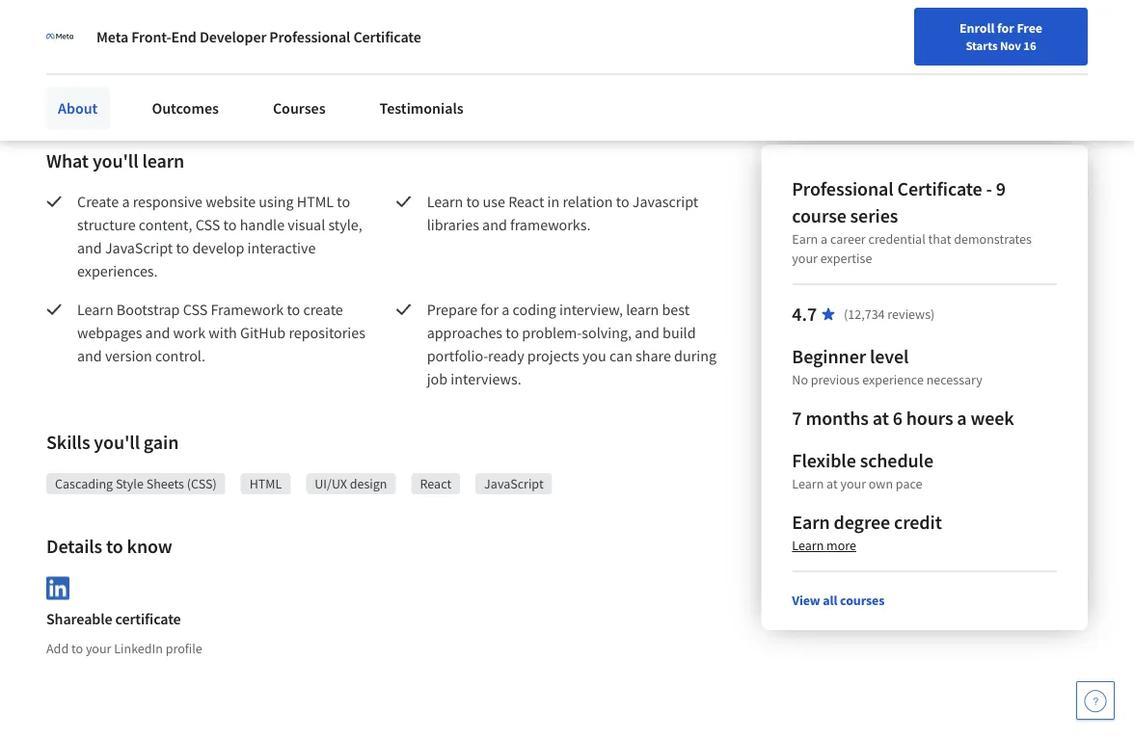 Task type: describe. For each thing, give the bounding box(es) containing it.
1 vertical spatial javascript
[[484, 476, 544, 493]]

projects
[[528, 346, 580, 366]]

javascript inside the create a responsive website using html to structure content, css to handle visual style, and javascript to develop interactive experiences.
[[105, 238, 173, 258]]

and inside the learn to use react in relation to javascript libraries and frameworks.
[[482, 215, 507, 234]]

your inside flexible schedule learn at your own pace
[[841, 476, 866, 493]]

add to your linkedin profile
[[46, 640, 202, 658]]

and down webpages
[[77, 346, 102, 366]]

find your new career link
[[604, 58, 744, 82]]

testimonials link for 2nd about link
[[368, 87, 475, 129]]

to down content,
[[176, 238, 189, 258]]

career
[[830, 231, 866, 248]]

7
[[792, 407, 802, 431]]

enroll
[[960, 19, 995, 37]]

your inside professional certificate - 9 course series earn a career credential that demonstrates your expertise
[[792, 250, 818, 267]]

share
[[636, 346, 671, 366]]

learn inside 'earn degree credit learn more'
[[792, 537, 824, 555]]

demonstrates
[[954, 231, 1032, 248]]

ready
[[488, 346, 524, 366]]

beginner
[[792, 345, 866, 369]]

9
[[996, 177, 1006, 201]]

(12,734
[[844, 306, 885, 323]]

learn inside the learn to use react in relation to javascript libraries and frameworks.
[[427, 192, 463, 211]]

in
[[548, 192, 560, 211]]

learn inside prepare for a coding interview, learn best approaches to problem-solving, and build portfolio-ready projects you can share during job interviews.
[[626, 300, 659, 319]]

a inside prepare for a coding interview, learn best approaches to problem-solving, and build portfolio-ready projects you can share during job interviews.
[[502, 300, 510, 319]]

develop
[[192, 238, 244, 258]]

all
[[823, 592, 838, 610]]

0 vertical spatial certificate
[[353, 27, 421, 46]]

7 months at 6 hours a week
[[792, 407, 1014, 431]]

for for enroll
[[997, 19, 1015, 37]]

approaches
[[427, 323, 503, 342]]

expertise
[[821, 250, 872, 267]]

handle
[[240, 215, 285, 234]]

details to know
[[46, 535, 172, 559]]

testimonials for testimonials link associated with 2nd about link
[[380, 98, 464, 118]]

use
[[483, 192, 505, 211]]

credential
[[869, 231, 926, 248]]

work
[[173, 323, 206, 342]]

your right find at the right of the page
[[641, 61, 667, 78]]

at inside flexible schedule learn at your own pace
[[827, 476, 838, 493]]

create
[[77, 192, 119, 211]]

job
[[427, 369, 448, 389]]

-
[[986, 177, 993, 201]]

0 horizontal spatial professional
[[269, 27, 350, 46]]

reviews)
[[888, 306, 935, 323]]

free
[[1017, 19, 1043, 37]]

view all courses
[[792, 592, 885, 610]]

relation
[[563, 192, 613, 211]]

previous
[[811, 371, 860, 389]]

details
[[46, 535, 102, 559]]

repositories
[[289, 323, 366, 342]]

months
[[806, 407, 869, 431]]

2 about from the top
[[58, 98, 98, 118]]

to right relation
[[616, 192, 629, 211]]

create a responsive website using html to structure content, css to handle visual style, and javascript to develop interactive experiences.
[[77, 192, 366, 281]]

learn more link
[[792, 537, 857, 555]]

solving,
[[582, 323, 632, 342]]

meta front-end developer professional certificate
[[96, 27, 421, 46]]

design
[[350, 476, 387, 493]]

shareable certificate
[[46, 610, 181, 630]]

hours
[[906, 407, 953, 431]]

enroll for free starts nov 16
[[960, 19, 1043, 53]]

1 courses from the top
[[273, 72, 326, 92]]

find
[[614, 61, 639, 78]]

style
[[116, 476, 144, 493]]

gain
[[144, 431, 179, 455]]

pace
[[896, 476, 923, 493]]

learn inside learn bootstrap css framework to create webpages and work with github repositories and version control.
[[77, 300, 114, 319]]

english
[[835, 60, 882, 80]]

framework
[[211, 300, 284, 319]]

ui/ux
[[315, 476, 347, 493]]

ui/ux design
[[315, 476, 387, 493]]

and down bootstrap
[[145, 323, 170, 342]]

using
[[259, 192, 294, 211]]

build
[[663, 323, 696, 342]]

0 horizontal spatial learn
[[142, 149, 184, 173]]

profile
[[166, 640, 202, 658]]

responsive
[[133, 192, 203, 211]]

help center image
[[1084, 690, 1107, 713]]

earn inside 'earn degree credit learn more'
[[792, 511, 830, 535]]

to left know
[[106, 535, 123, 559]]

cascading
[[55, 476, 113, 493]]

with
[[209, 323, 237, 342]]

structure
[[77, 215, 136, 234]]

cascading style sheets (css)
[[55, 476, 217, 493]]

skills you'll gain
[[46, 431, 179, 455]]

series
[[850, 204, 898, 228]]

frameworks.
[[510, 215, 591, 234]]

outcomes link for 1st about link
[[140, 61, 230, 103]]

earn inside professional certificate - 9 course series earn a career credential that demonstrates your expertise
[[792, 231, 818, 248]]

github
[[240, 323, 286, 342]]

interactive
[[247, 238, 316, 258]]

2 about link from the top
[[46, 87, 109, 129]]

visual
[[288, 215, 325, 234]]

to inside prepare for a coding interview, learn best approaches to problem-solving, and build portfolio-ready projects you can share during job interviews.
[[506, 323, 519, 342]]

developer
[[200, 27, 266, 46]]

new
[[670, 61, 695, 78]]

can
[[610, 346, 633, 366]]



Task type: locate. For each thing, give the bounding box(es) containing it.
react right 'design'
[[420, 476, 452, 493]]

1 vertical spatial for
[[481, 300, 499, 319]]

2 earn from the top
[[792, 511, 830, 535]]

that
[[928, 231, 952, 248]]

a left coding on the top left of the page
[[502, 300, 510, 319]]

certificate inside professional certificate - 9 course series earn a career credential that demonstrates your expertise
[[898, 177, 983, 201]]

outcomes link
[[140, 61, 230, 103], [140, 87, 230, 129]]

(12,734 reviews)
[[844, 306, 935, 323]]

flexible schedule learn at your own pace
[[792, 449, 934, 493]]

your left expertise
[[792, 250, 818, 267]]

end
[[171, 27, 197, 46]]

own
[[869, 476, 893, 493]]

0 horizontal spatial react
[[420, 476, 452, 493]]

0 vertical spatial outcomes
[[152, 72, 219, 92]]

1 about from the top
[[58, 72, 98, 92]]

courses
[[840, 592, 885, 610]]

coursera image
[[10, 54, 132, 85]]

shopping cart: 1 item image
[[754, 53, 791, 84]]

None search field
[[244, 51, 408, 89]]

courses link for testimonials link associated with 2nd about link
[[261, 87, 337, 129]]

degree
[[834, 511, 890, 535]]

1 vertical spatial learn
[[626, 300, 659, 319]]

1 vertical spatial earn
[[792, 511, 830, 535]]

learn
[[142, 149, 184, 173], [626, 300, 659, 319]]

about link down meta icon
[[46, 61, 109, 103]]

and inside prepare for a coding interview, learn best approaches to problem-solving, and build portfolio-ready projects you can share during job interviews.
[[635, 323, 660, 342]]

0 vertical spatial for
[[997, 19, 1015, 37]]

1 horizontal spatial at
[[873, 407, 889, 431]]

learn left best
[[626, 300, 659, 319]]

courses link
[[261, 61, 337, 103], [261, 87, 337, 129]]

1 courses link from the top
[[261, 61, 337, 103]]

1 horizontal spatial html
[[297, 192, 334, 211]]

courses link for 1st about link's testimonials link
[[261, 61, 337, 103]]

you'll for skills
[[94, 431, 140, 455]]

0 horizontal spatial certificate
[[353, 27, 421, 46]]

course
[[792, 204, 847, 228]]

individuals link
[[23, 0, 136, 39]]

certificate
[[115, 610, 181, 630]]

html inside the create a responsive website using html to structure content, css to handle visual style, and javascript to develop interactive experiences.
[[297, 192, 334, 211]]

nov
[[1000, 38, 1021, 53]]

about down meta icon
[[58, 72, 98, 92]]

about link down coursera image
[[46, 87, 109, 129]]

meta image
[[46, 23, 73, 50]]

0 horizontal spatial for
[[481, 300, 499, 319]]

0 vertical spatial earn
[[792, 231, 818, 248]]

problem-
[[522, 323, 582, 342]]

html
[[297, 192, 334, 211], [250, 476, 282, 493]]

2 testimonials link from the top
[[368, 87, 475, 129]]

week
[[971, 407, 1014, 431]]

linkedin
[[114, 640, 163, 658]]

webpages
[[77, 323, 142, 342]]

6
[[893, 407, 903, 431]]

1 horizontal spatial certificate
[[898, 177, 983, 201]]

to
[[337, 192, 350, 211], [466, 192, 480, 211], [616, 192, 629, 211], [223, 215, 237, 234], [176, 238, 189, 258], [287, 300, 300, 319], [506, 323, 519, 342], [106, 535, 123, 559], [71, 640, 83, 658]]

1 testimonials from the top
[[380, 72, 464, 92]]

0 vertical spatial at
[[873, 407, 889, 431]]

professional up the course
[[792, 177, 894, 201]]

css up work
[[183, 300, 208, 319]]

0 horizontal spatial javascript
[[105, 238, 173, 258]]

learn up libraries
[[427, 192, 463, 211]]

control.
[[155, 346, 205, 366]]

about down coursera image
[[58, 98, 98, 118]]

you
[[583, 346, 607, 366]]

1 vertical spatial html
[[250, 476, 282, 493]]

learn down flexible
[[792, 476, 824, 493]]

1 vertical spatial you'll
[[94, 431, 140, 455]]

and down structure
[[77, 238, 102, 258]]

0 vertical spatial react
[[508, 192, 544, 211]]

1 vertical spatial professional
[[792, 177, 894, 201]]

0 vertical spatial learn
[[142, 149, 184, 173]]

1 vertical spatial react
[[420, 476, 452, 493]]

to down website
[[223, 215, 237, 234]]

a inside professional certificate - 9 course series earn a career credential that demonstrates your expertise
[[821, 231, 828, 248]]

css inside the create a responsive website using html to structure content, css to handle visual style, and javascript to develop interactive experiences.
[[196, 215, 220, 234]]

a left week
[[957, 407, 967, 431]]

show notifications image
[[945, 63, 968, 86]]

1 horizontal spatial javascript
[[484, 476, 544, 493]]

1 vertical spatial certificate
[[898, 177, 983, 201]]

your down shareable certificate
[[86, 640, 111, 658]]

you'll up the create
[[92, 149, 138, 173]]

a right the create
[[122, 192, 130, 211]]

1 vertical spatial about
[[58, 98, 98, 118]]

css up develop
[[196, 215, 220, 234]]

javascript
[[105, 238, 173, 258], [484, 476, 544, 493]]

for up nov at the top of page
[[997, 19, 1015, 37]]

0 horizontal spatial at
[[827, 476, 838, 493]]

earn down the course
[[792, 231, 818, 248]]

to up the style,
[[337, 192, 350, 211]]

learn up responsive
[[142, 149, 184, 173]]

a inside the create a responsive website using html to structure content, css to handle visual style, and javascript to develop interactive experiences.
[[122, 192, 130, 211]]

prepare for a coding interview, learn best approaches to problem-solving, and build portfolio-ready projects you can share during job interviews.
[[427, 300, 720, 389]]

javascript
[[633, 192, 699, 211]]

1 outcomes link from the top
[[140, 61, 230, 103]]

during
[[674, 346, 717, 366]]

outcomes link for 2nd about link
[[140, 87, 230, 129]]

testimonials for 1st about link's testimonials link
[[380, 72, 464, 92]]

experience
[[863, 371, 924, 389]]

at left 6
[[873, 407, 889, 431]]

a
[[122, 192, 130, 211], [821, 231, 828, 248], [502, 300, 510, 319], [957, 407, 967, 431]]

2 outcomes link from the top
[[140, 87, 230, 129]]

0 vertical spatial professional
[[269, 27, 350, 46]]

2 courses from the top
[[273, 98, 326, 118]]

add
[[46, 640, 69, 658]]

1 horizontal spatial professional
[[792, 177, 894, 201]]

0 vertical spatial javascript
[[105, 238, 173, 258]]

for up approaches
[[481, 300, 499, 319]]

testimonials link for 1st about link
[[368, 61, 475, 103]]

outcomes
[[152, 72, 219, 92], [152, 98, 219, 118]]

1 horizontal spatial learn
[[626, 300, 659, 319]]

prepare
[[427, 300, 478, 319]]

react left 'in'
[[508, 192, 544, 211]]

to inside learn bootstrap css framework to create webpages and work with github repositories and version control.
[[287, 300, 300, 319]]

know
[[127, 535, 172, 559]]

you'll up style
[[94, 431, 140, 455]]

learn left more
[[792, 537, 824, 555]]

sheets
[[146, 476, 184, 493]]

meta
[[96, 27, 128, 46]]

css inside learn bootstrap css framework to create webpages and work with github repositories and version control.
[[183, 300, 208, 319]]

view all courses link
[[792, 592, 885, 610]]

1 vertical spatial courses
[[273, 98, 326, 118]]

learn inside flexible schedule learn at your own pace
[[792, 476, 824, 493]]

and inside the create a responsive website using html to structure content, css to handle visual style, and javascript to develop interactive experiences.
[[77, 238, 102, 258]]

for for prepare
[[481, 300, 499, 319]]

for inside prepare for a coding interview, learn best approaches to problem-solving, and build portfolio-ready projects you can share during job interviews.
[[481, 300, 499, 319]]

html right (css)
[[250, 476, 282, 493]]

your left the own
[[841, 476, 866, 493]]

4.7
[[792, 302, 817, 327]]

find your new career
[[614, 61, 735, 78]]

for inside enroll for free starts nov 16
[[997, 19, 1015, 37]]

2 courses link from the top
[[261, 87, 337, 129]]

no
[[792, 371, 808, 389]]

2 outcomes from the top
[[152, 98, 219, 118]]

0 vertical spatial css
[[196, 215, 220, 234]]

0 vertical spatial courses
[[273, 72, 326, 92]]

content,
[[139, 215, 193, 234]]

2 testimonials from the top
[[380, 98, 464, 118]]

front-
[[131, 27, 171, 46]]

website
[[206, 192, 256, 211]]

portfolio-
[[427, 346, 488, 366]]

style,
[[328, 215, 362, 234]]

earn degree credit learn more
[[792, 511, 942, 555]]

create
[[303, 300, 343, 319]]

earn up learn more link
[[792, 511, 830, 535]]

testimonials link
[[368, 61, 475, 103], [368, 87, 475, 129]]

1 testimonials link from the top
[[368, 61, 475, 103]]

1 horizontal spatial for
[[997, 19, 1015, 37]]

learn up webpages
[[77, 300, 114, 319]]

1 earn from the top
[[792, 231, 818, 248]]

learn to use react in relation to javascript libraries and frameworks.
[[427, 192, 702, 234]]

shareable
[[46, 610, 112, 630]]

0 horizontal spatial html
[[250, 476, 282, 493]]

your
[[641, 61, 667, 78], [792, 250, 818, 267], [841, 476, 866, 493], [86, 640, 111, 658]]

(css)
[[187, 476, 217, 493]]

1 vertical spatial outcomes
[[152, 98, 219, 118]]

0 vertical spatial you'll
[[92, 149, 138, 173]]

html up visual
[[297, 192, 334, 211]]

at down flexible
[[827, 476, 838, 493]]

1 outcomes from the top
[[152, 72, 219, 92]]

to right 'add'
[[71, 640, 83, 658]]

skills
[[46, 431, 90, 455]]

interview,
[[559, 300, 623, 319]]

english button
[[800, 39, 917, 101]]

and up share
[[635, 323, 660, 342]]

1 about link from the top
[[46, 61, 109, 103]]

professional inside professional certificate - 9 course series earn a career credential that demonstrates your expertise
[[792, 177, 894, 201]]

0 vertical spatial about
[[58, 72, 98, 92]]

learn bootstrap css framework to create webpages and work with github repositories and version control.
[[77, 300, 369, 366]]

view
[[792, 592, 821, 610]]

1 vertical spatial testimonials
[[380, 98, 464, 118]]

testimonials
[[380, 72, 464, 92], [380, 98, 464, 118]]

a down the course
[[821, 231, 828, 248]]

react inside the learn to use react in relation to javascript libraries and frameworks.
[[508, 192, 544, 211]]

professional certificate - 9 course series earn a career credential that demonstrates your expertise
[[792, 177, 1032, 267]]

individuals
[[52, 10, 129, 29]]

16
[[1024, 38, 1037, 53]]

about
[[58, 72, 98, 92], [58, 98, 98, 118]]

1 vertical spatial css
[[183, 300, 208, 319]]

to left create
[[287, 300, 300, 319]]

0 vertical spatial html
[[297, 192, 334, 211]]

to left "use"
[[466, 192, 480, 211]]

version
[[105, 346, 152, 366]]

best
[[662, 300, 690, 319]]

you'll for what
[[92, 149, 138, 173]]

starts
[[966, 38, 998, 53]]

0 vertical spatial testimonials
[[380, 72, 464, 92]]

and down "use"
[[482, 215, 507, 234]]

coding
[[513, 300, 556, 319]]

level
[[870, 345, 909, 369]]

credit
[[894, 511, 942, 535]]

professional right developer
[[269, 27, 350, 46]]

1 horizontal spatial react
[[508, 192, 544, 211]]

to up ready
[[506, 323, 519, 342]]

1 vertical spatial at
[[827, 476, 838, 493]]

beginner level no previous experience necessary
[[792, 345, 983, 389]]



Task type: vqa. For each thing, say whether or not it's contained in the screenshot.
Individuals
yes



